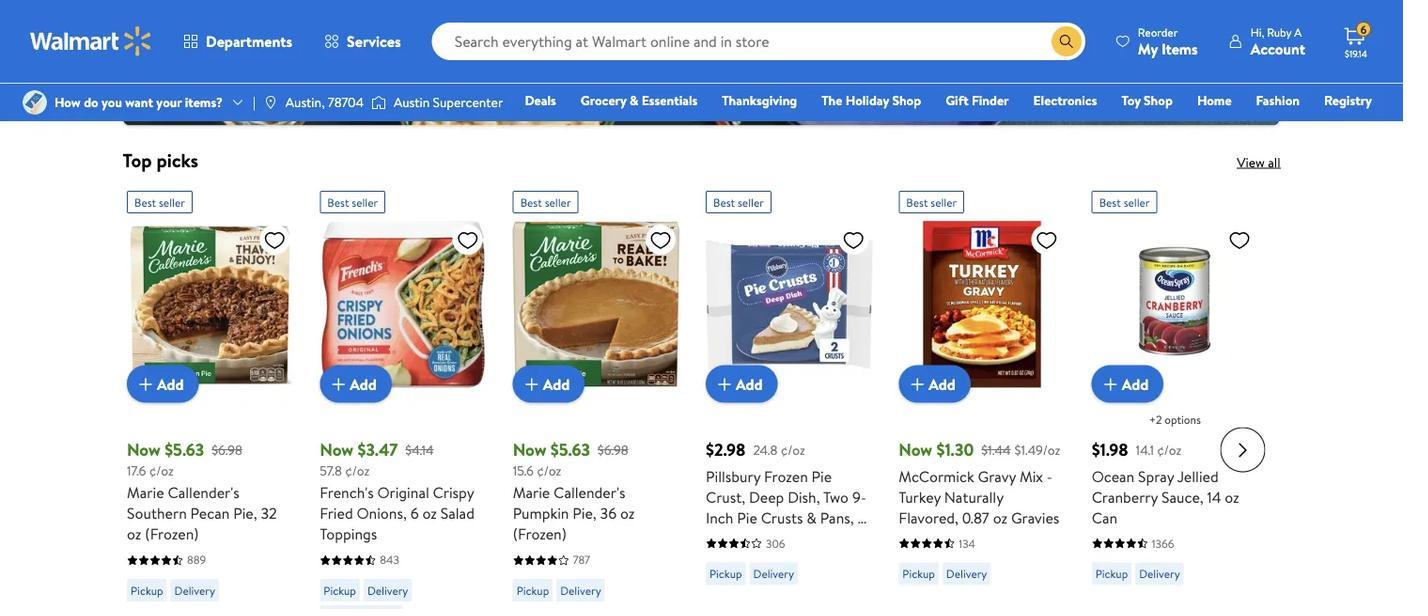 Task type: vqa. For each thing, say whether or not it's contained in the screenshot.
reorder
yes



Task type: describe. For each thing, give the bounding box(es) containing it.
2 add to cart image from the left
[[713, 372, 736, 395]]

items
[[1162, 38, 1198, 59]]

4 seller from the left
[[738, 194, 764, 210]]

$1.30
[[936, 437, 974, 461]]

24.8
[[753, 440, 777, 458]]

best seller for now $5.63
[[520, 194, 571, 210]]

pickup down 12 on the right of the page
[[709, 566, 742, 582]]

add button for now $3.47
[[319, 365, 391, 402]]

$1.98 14.1 ¢/oz ocean spray jellied cranberry sauce, 14 oz can
[[1092, 437, 1239, 528]]

1 add button from the left
[[126, 365, 198, 402]]

$1.49/oz
[[1015, 440, 1060, 458]]

now $5.63 $6.98 15.6 ¢/oz marie callender's pumpkin pie, 36 oz (frozen)
[[513, 437, 634, 544]]

$1.44
[[981, 440, 1011, 458]]

all
[[1268, 153, 1281, 171]]

supercenter
[[433, 93, 503, 111]]

1 best seller from the left
[[134, 194, 185, 210]]

fashion
[[1257, 91, 1300, 110]]

14.1
[[1136, 440, 1154, 458]]

best seller for now $3.47
[[327, 194, 378, 210]]

can
[[1092, 507, 1117, 528]]

austin,
[[286, 93, 325, 111]]

14
[[1207, 486, 1221, 507]]

gift
[[946, 91, 969, 110]]

electronics link
[[1025, 90, 1106, 110]]

view
[[1237, 153, 1265, 171]]

add to favorites list, french's original crispy fried onions, 6 oz salad toppings image
[[456, 228, 479, 252]]

how do you want your items?
[[55, 93, 223, 111]]

pie, inside the now $5.63 $6.98 17.6 ¢/oz marie callender's southern pecan pie, 32 oz (frozen)
[[233, 503, 257, 523]]

deep
[[749, 486, 784, 507]]

items?
[[185, 93, 223, 111]]

grocery & essentials link
[[572, 90, 706, 110]]

1 add from the left
[[157, 373, 183, 394]]

2 shop from the left
[[1144, 91, 1173, 110]]

843
[[380, 551, 399, 567]]

(frozen) inside now $5.63 $6.98 15.6 ¢/oz marie callender's pumpkin pie, 36 oz (frozen)
[[513, 523, 566, 544]]

Walmart Site-Wide search field
[[432, 23, 1086, 60]]

now $1.30 $1.44 $1.49/oz mccormick gravy mix - turkey naturally flavored, 0.87 oz gravies
[[899, 437, 1060, 528]]

now $3.47 $4.14 57.8 ¢/oz french's original crispy fried onions, 6 oz salad toppings
[[319, 437, 474, 544]]

add to favorites list, marie callender's pumpkin pie, 36 oz (frozen) image
[[649, 228, 672, 252]]

now inside the now $5.63 $6.98 17.6 ¢/oz marie callender's southern pecan pie, 32 oz (frozen)
[[126, 437, 160, 461]]

78704
[[328, 93, 364, 111]]

marie callender's pumpkin pie, 36 oz (frozen) image
[[513, 221, 679, 387]]

best for now $1.30
[[906, 194, 928, 210]]

you
[[102, 93, 122, 111]]

account
[[1251, 38, 1306, 59]]

jellied
[[1177, 465, 1219, 486]]

frozen
[[764, 465, 808, 486]]

$1.98
[[1092, 437, 1128, 461]]

seller for now $1.30
[[931, 194, 957, 210]]

two
[[823, 486, 849, 507]]

search icon image
[[1059, 34, 1074, 49]]

6 inside "now $3.47 $4.14 57.8 ¢/oz french's original crispy fried onions, 6 oz salad toppings"
[[410, 503, 418, 523]]

add to cart image for now $3.47
[[327, 372, 350, 395]]

add button for $1.98
[[1092, 365, 1164, 402]]

registry
[[1325, 91, 1373, 110]]

onions,
[[356, 503, 406, 523]]

15.6
[[513, 461, 533, 479]]

seller for $1.98
[[1124, 194, 1150, 210]]

$5.63 for southern
[[164, 437, 204, 461]]

toy shop link
[[1114, 90, 1182, 110]]

marie for pumpkin
[[513, 482, 550, 503]]

one
[[1229, 118, 1257, 136]]

787
[[573, 551, 590, 567]]

+2
[[1149, 411, 1162, 427]]

 image for austin supercenter
[[371, 93, 386, 112]]

services button
[[308, 19, 417, 64]]

 image for austin, 78704
[[263, 95, 278, 110]]

add to favorites list, ocean spray jellied cranberry sauce, 14 oz can image
[[1228, 228, 1251, 252]]

1 product group from the left
[[126, 183, 293, 609]]

ocean
[[1092, 465, 1135, 486]]

2
[[857, 507, 865, 528]]

fashion link
[[1248, 90, 1309, 110]]

finder
[[972, 91, 1009, 110]]

deals
[[525, 91, 556, 110]]

seller for now $5.63
[[544, 194, 571, 210]]

32
[[260, 503, 276, 523]]

add to cart image for now $1.30
[[906, 372, 929, 395]]

1366
[[1152, 535, 1174, 551]]

add for now $3.47
[[350, 373, 376, 394]]

gift finder link
[[938, 90, 1018, 110]]

306
[[766, 535, 785, 551]]

fried
[[319, 503, 353, 523]]

departments button
[[167, 19, 308, 64]]

do
[[84, 93, 98, 111]]

add to cart image for $1.98
[[1099, 372, 1122, 395]]

naturally
[[944, 486, 1003, 507]]

$2.98
[[706, 437, 745, 461]]

add for now $1.30
[[929, 373, 956, 394]]

delivery for now $1.30
[[946, 566, 987, 582]]

¢/oz for crispy
[[345, 461, 369, 479]]

reorder my items
[[1138, 24, 1198, 59]]

mccormick
[[899, 465, 974, 486]]

57.8
[[319, 461, 342, 479]]

pickup down southern
[[130, 582, 163, 598]]

4 best from the left
[[713, 194, 735, 210]]

gravies
[[1011, 507, 1059, 528]]

1 add to cart image from the left
[[134, 372, 157, 395]]

delivery for $1.98
[[1139, 566, 1180, 582]]

(frozen) inside the now $5.63 $6.98 17.6 ¢/oz marie callender's southern pecan pie, 32 oz (frozen)
[[145, 523, 198, 544]]

pillsbury frozen pie crust, deep dish, two 9-inch pie crusts & pans, 2 ct, 12 oz image
[[706, 221, 872, 387]]

*disclaimer button
[[145, 90, 201, 106]]

toy shop
[[1122, 91, 1173, 110]]

pickup for now $5.63
[[516, 582, 549, 598]]

sauce,
[[1162, 486, 1204, 507]]

pickup for now $1.30
[[902, 566, 935, 582]]

3 product group from the left
[[513, 183, 679, 609]]

hi, ruby a account
[[1251, 24, 1306, 59]]

flavored,
[[899, 507, 958, 528]]

best for now $3.47
[[327, 194, 349, 210]]

oz inside $2.98 24.8 ¢/oz pillsbury frozen pie crust, deep dish, two 9- inch pie crusts & pans, 2 ct, 12 oz
[[743, 528, 757, 548]]

one debit link
[[1220, 117, 1301, 137]]

best seller for $1.98
[[1099, 194, 1150, 210]]

¢/oz inside $2.98 24.8 ¢/oz pillsbury frozen pie crust, deep dish, two 9- inch pie crusts & pans, 2 ct, 12 oz
[[781, 440, 805, 458]]

view all
[[1237, 153, 1281, 171]]

spray
[[1138, 465, 1174, 486]]

original
[[377, 482, 429, 503]]

mccormick gravy mix - turkey naturally flavored, 0.87 oz gravies image
[[899, 221, 1065, 387]]

your
[[156, 93, 182, 111]]

inch
[[706, 507, 733, 528]]

ocean spray jellied cranberry sauce, 14 oz can image
[[1092, 221, 1258, 387]]



Task type: locate. For each thing, give the bounding box(es) containing it.
$6.98 inside the now $5.63 $6.98 17.6 ¢/oz marie callender's southern pecan pie, 32 oz (frozen)
[[211, 440, 242, 458]]

pecan
[[190, 503, 229, 523]]

marie for southern
[[126, 482, 164, 503]]

add to cart image
[[134, 372, 157, 395], [327, 372, 350, 395], [1099, 372, 1122, 395]]

¢/oz up french's
[[345, 461, 369, 479]]

callender's for pecan
[[167, 482, 239, 503]]

crust,
[[706, 486, 745, 507]]

3 add to cart image from the left
[[906, 372, 929, 395]]

add
[[157, 373, 183, 394], [350, 373, 376, 394], [543, 373, 569, 394], [736, 373, 763, 394], [929, 373, 956, 394], [1122, 373, 1149, 394]]

$6.98 inside now $5.63 $6.98 15.6 ¢/oz marie callender's pumpkin pie, 36 oz (frozen)
[[597, 440, 628, 458]]

 image right 78704
[[371, 93, 386, 112]]

top picks
[[123, 147, 198, 173]]

delivery down 306
[[753, 566, 794, 582]]

1 add to cart image from the left
[[520, 372, 543, 395]]

add to favorites list, marie callender's southern pecan pie, 32 oz (frozen) image
[[263, 228, 286, 252]]

ruby
[[1268, 24, 1292, 40]]

gravy
[[978, 465, 1016, 486]]

0 horizontal spatial $6.98
[[211, 440, 242, 458]]

$3.47
[[357, 437, 398, 461]]

3 best from the left
[[520, 194, 542, 210]]

add button up the $1.30
[[899, 365, 971, 402]]

2 add from the left
[[350, 373, 376, 394]]

gift finder
[[946, 91, 1009, 110]]

add to favorites list, mccormick gravy mix - turkey naturally flavored, 0.87 oz gravies image
[[1035, 228, 1058, 252]]

toppings
[[319, 523, 377, 544]]

2 (frozen) from the left
[[513, 523, 566, 544]]

thanksgiving
[[722, 91, 798, 110]]

oz
[[1225, 486, 1239, 507], [422, 503, 437, 523], [620, 503, 634, 523], [993, 507, 1007, 528], [126, 523, 141, 544], [743, 528, 757, 548]]

oz inside the now $5.63 $6.98 17.6 ¢/oz marie callender's southern pecan pie, 32 oz (frozen)
[[126, 523, 141, 544]]

1 horizontal spatial 6
[[1361, 21, 1367, 37]]

the
[[822, 91, 843, 110]]

(frozen) down the 15.6
[[513, 523, 566, 544]]

0 horizontal spatial add to cart image
[[134, 372, 157, 395]]

 image
[[23, 90, 47, 115], [371, 93, 386, 112], [263, 95, 278, 110]]

6 best seller from the left
[[1099, 194, 1150, 210]]

delivery down 889
[[174, 582, 215, 598]]

6 right onions,
[[410, 503, 418, 523]]

5 best seller from the left
[[906, 194, 957, 210]]

¢/oz inside "now $3.47 $4.14 57.8 ¢/oz french's original crispy fried onions, 6 oz salad toppings"
[[345, 461, 369, 479]]

1 horizontal spatial add to cart image
[[713, 372, 736, 395]]

0 vertical spatial pie
[[811, 465, 832, 486]]

add to cart image for now $5.63
[[520, 372, 543, 395]]

0 horizontal spatial shop
[[893, 91, 922, 110]]

12
[[726, 528, 739, 548]]

3 add from the left
[[543, 373, 569, 394]]

2 $5.63 from the left
[[550, 437, 590, 461]]

add button up the 15.6
[[513, 365, 585, 402]]

salad
[[440, 503, 474, 523]]

0 horizontal spatial  image
[[23, 90, 47, 115]]

marie inside now $5.63 $6.98 15.6 ¢/oz marie callender's pumpkin pie, 36 oz (frozen)
[[513, 482, 550, 503]]

electronics
[[1034, 91, 1098, 110]]

2 horizontal spatial  image
[[371, 93, 386, 112]]

now $5.63 $6.98 17.6 ¢/oz marie callender's southern pecan pie, 32 oz (frozen)
[[126, 437, 276, 544]]

add button up 17.6
[[126, 365, 198, 402]]

134
[[959, 535, 975, 551]]

$5.63 right the 15.6
[[550, 437, 590, 461]]

$6.98 up 36
[[597, 440, 628, 458]]

2 $6.98 from the left
[[597, 440, 628, 458]]

crispy
[[433, 482, 474, 503]]

grocery
[[581, 91, 627, 110]]

+2 options
[[1149, 411, 1201, 427]]

oz inside $1.98 14.1 ¢/oz ocean spray jellied cranberry sauce, 14 oz can
[[1225, 486, 1239, 507]]

2 horizontal spatial add to cart image
[[1099, 372, 1122, 395]]

austin supercenter
[[394, 93, 503, 111]]

$19.14
[[1345, 47, 1368, 60]]

a
[[1295, 24, 1302, 40]]

callender's for pie,
[[553, 482, 625, 503]]

product group containing now $3.47
[[319, 183, 486, 609]]

5 seller from the left
[[931, 194, 957, 210]]

1 $6.98 from the left
[[211, 440, 242, 458]]

¢/oz right 17.6
[[149, 461, 173, 479]]

$2.98 24.8 ¢/oz pillsbury frozen pie crust, deep dish, two 9- inch pie crusts & pans, 2 ct, 12 oz
[[706, 437, 866, 548]]

my
[[1138, 38, 1158, 59]]

(frozen) up 889
[[145, 523, 198, 544]]

6 best from the left
[[1099, 194, 1121, 210]]

0 horizontal spatial marie
[[126, 482, 164, 503]]

now for now $3.47
[[319, 437, 353, 461]]

marie inside the now $5.63 $6.98 17.6 ¢/oz marie callender's southern pecan pie, 32 oz (frozen)
[[126, 482, 164, 503]]

$5.63 for pumpkin
[[550, 437, 590, 461]]

registry link
[[1316, 90, 1381, 110]]

4 now from the left
[[899, 437, 932, 461]]

callender's inside now $5.63 $6.98 15.6 ¢/oz marie callender's pumpkin pie, 36 oz (frozen)
[[553, 482, 625, 503]]

pickup for now $3.47
[[323, 582, 356, 598]]

product group
[[126, 183, 293, 609], [319, 183, 486, 609], [513, 183, 679, 609], [706, 183, 872, 609], [899, 183, 1065, 609], [1092, 183, 1258, 609]]

$4.14
[[405, 440, 434, 458]]

1 horizontal spatial  image
[[263, 95, 278, 110]]

2 add button from the left
[[319, 365, 391, 402]]

0 horizontal spatial $5.63
[[164, 437, 204, 461]]

add for $1.98
[[1122, 373, 1149, 394]]

callender's up 787
[[553, 482, 625, 503]]

french's
[[319, 482, 373, 503]]

seller for now $3.47
[[351, 194, 378, 210]]

add button for now $5.63
[[513, 365, 585, 402]]

&
[[630, 91, 639, 110], [807, 507, 817, 528]]

crusts
[[761, 507, 803, 528]]

1 marie from the left
[[126, 482, 164, 503]]

¢/oz inside $1.98 14.1 ¢/oz ocean spray jellied cranberry sauce, 14 oz can
[[1157, 440, 1182, 458]]

the holiday shop link
[[814, 90, 930, 110]]

austin, 78704
[[286, 93, 364, 111]]

1 seller from the left
[[158, 194, 185, 210]]

Search search field
[[432, 23, 1086, 60]]

4 add button from the left
[[706, 365, 778, 402]]

1 vertical spatial &
[[807, 507, 817, 528]]

top
[[123, 147, 152, 173]]

2 seller from the left
[[351, 194, 378, 210]]

add to cart image up 17.6
[[134, 372, 157, 395]]

2 horizontal spatial add to cart image
[[906, 372, 929, 395]]

thanksgiving link
[[714, 90, 806, 110]]

1 horizontal spatial $5.63
[[550, 437, 590, 461]]

shop right toy
[[1144, 91, 1173, 110]]

now inside now $1.30 $1.44 $1.49/oz mccormick gravy mix - turkey naturally flavored, 0.87 oz gravies
[[899, 437, 932, 461]]

french's original crispy fried onions, 6 oz salad toppings image
[[319, 221, 486, 387]]

1 vertical spatial 6
[[410, 503, 418, 523]]

next slide for product carousel list image
[[1221, 427, 1266, 473]]

1 horizontal spatial add to cart image
[[327, 372, 350, 395]]

2 best from the left
[[327, 194, 349, 210]]

walmart+
[[1317, 118, 1373, 136]]

0 horizontal spatial add to cart image
[[520, 372, 543, 395]]

cranberry
[[1092, 486, 1158, 507]]

now left "$3.47"
[[319, 437, 353, 461]]

¢/oz right '14.1'
[[1157, 440, 1182, 458]]

1 horizontal spatial marie
[[513, 482, 550, 503]]

4 best seller from the left
[[713, 194, 764, 210]]

0.87
[[962, 507, 989, 528]]

3 best seller from the left
[[520, 194, 571, 210]]

marie down 17.6
[[126, 482, 164, 503]]

services
[[347, 31, 401, 52]]

1 horizontal spatial pie,
[[572, 503, 596, 523]]

callender's inside the now $5.63 $6.98 17.6 ¢/oz marie callender's southern pecan pie, 32 oz (frozen)
[[167, 482, 239, 503]]

add to cart image up 57.8
[[327, 372, 350, 395]]

¢/oz inside the now $5.63 $6.98 17.6 ¢/oz marie callender's southern pecan pie, 32 oz (frozen)
[[149, 461, 173, 479]]

*disclaimer
[[145, 90, 201, 106]]

oz inside "now $3.47 $4.14 57.8 ¢/oz french's original crispy fried onions, 6 oz salad toppings"
[[422, 503, 437, 523]]

1 horizontal spatial pie
[[811, 465, 832, 486]]

1 horizontal spatial $6.98
[[597, 440, 628, 458]]

6 add from the left
[[1122, 373, 1149, 394]]

pie, left 36
[[572, 503, 596, 523]]

5 add button from the left
[[899, 365, 971, 402]]

marie down the 15.6
[[513, 482, 550, 503]]

3 now from the left
[[513, 437, 546, 461]]

1 horizontal spatial shop
[[1144, 91, 1173, 110]]

pie right inch
[[737, 507, 757, 528]]

3 add button from the left
[[513, 365, 585, 402]]

southern
[[126, 503, 186, 523]]

add button up +2
[[1092, 365, 1164, 402]]

0 horizontal spatial pie
[[737, 507, 757, 528]]

2 callender's from the left
[[553, 482, 625, 503]]

add button for now $1.30
[[899, 365, 971, 402]]

now up mccormick
[[899, 437, 932, 461]]

1 horizontal spatial (frozen)
[[513, 523, 566, 544]]

1 horizontal spatial &
[[807, 507, 817, 528]]

17.6
[[126, 461, 146, 479]]

now inside "now $3.47 $4.14 57.8 ¢/oz french's original crispy fried onions, 6 oz salad toppings"
[[319, 437, 353, 461]]

pickup down pumpkin
[[516, 582, 549, 598]]

pickup for $1.98
[[1095, 566, 1128, 582]]

pie
[[811, 465, 832, 486], [737, 507, 757, 528]]

1 callender's from the left
[[167, 482, 239, 503]]

4 add from the left
[[736, 373, 763, 394]]

deals link
[[517, 90, 565, 110]]

best for $1.98
[[1099, 194, 1121, 210]]

add to cart image
[[520, 372, 543, 395], [713, 372, 736, 395], [906, 372, 929, 395]]

best seller for now $1.30
[[906, 194, 957, 210]]

delivery down 1366
[[1139, 566, 1180, 582]]

6 seller from the left
[[1124, 194, 1150, 210]]

now for now $5.63
[[513, 437, 546, 461]]

callender's up 889
[[167, 482, 239, 503]]

want
[[125, 93, 153, 111]]

picks
[[156, 147, 198, 173]]

departments
[[206, 31, 292, 52]]

2 pie, from the left
[[572, 503, 596, 523]]

product group containing $1.98
[[1092, 183, 1258, 609]]

essentials
[[642, 91, 698, 110]]

4 product group from the left
[[706, 183, 872, 609]]

registry one debit
[[1229, 91, 1373, 136]]

0 horizontal spatial pie,
[[233, 503, 257, 523]]

pie, left the 32
[[233, 503, 257, 523]]

$5.63 right 17.6
[[164, 437, 204, 461]]

pickup
[[709, 566, 742, 582], [902, 566, 935, 582], [1095, 566, 1128, 582], [130, 582, 163, 598], [323, 582, 356, 598], [516, 582, 549, 598]]

grocery & essentials
[[581, 91, 698, 110]]

dish,
[[788, 486, 820, 507]]

1 pie, from the left
[[233, 503, 257, 523]]

|
[[253, 93, 256, 111]]

3 seller from the left
[[544, 194, 571, 210]]

marie callender's southern pecan pie, 32 oz (frozen) image
[[126, 221, 293, 387]]

now up pumpkin
[[513, 437, 546, 461]]

& right grocery
[[630, 91, 639, 110]]

$5.63 inside the now $5.63 $6.98 17.6 ¢/oz marie callender's southern pecan pie, 32 oz (frozen)
[[164, 437, 204, 461]]

pickup down flavored,
[[902, 566, 935, 582]]

marie
[[126, 482, 164, 503], [513, 482, 550, 503]]

holiday
[[846, 91, 889, 110]]

oz right the 0.87
[[993, 507, 1007, 528]]

2 marie from the left
[[513, 482, 550, 503]]

 image right |
[[263, 95, 278, 110]]

(frozen)
[[145, 523, 198, 544], [513, 523, 566, 544]]

add for now $5.63
[[543, 373, 569, 394]]

oz inside now $5.63 $6.98 15.6 ¢/oz marie callender's pumpkin pie, 36 oz (frozen)
[[620, 503, 634, 523]]

pans,
[[820, 507, 854, 528]]

5 product group from the left
[[899, 183, 1065, 609]]

 image left how
[[23, 90, 47, 115]]

oz down 17.6
[[126, 523, 141, 544]]

oz left the salad
[[422, 503, 437, 523]]

 image for how do you want your items?
[[23, 90, 47, 115]]

ct,
[[706, 528, 722, 548]]

add button
[[126, 365, 198, 402], [319, 365, 391, 402], [513, 365, 585, 402], [706, 365, 778, 402], [899, 365, 971, 402], [1092, 365, 1164, 402]]

view all link
[[1237, 153, 1281, 171]]

delivery down 843
[[367, 582, 408, 598]]

$6.98 for 36
[[597, 440, 628, 458]]

¢/oz for southern
[[149, 461, 173, 479]]

now inside now $5.63 $6.98 15.6 ¢/oz marie callender's pumpkin pie, 36 oz (frozen)
[[513, 437, 546, 461]]

pickup down can
[[1095, 566, 1128, 582]]

delivery for now $5.63
[[560, 582, 601, 598]]

-
[[1047, 465, 1052, 486]]

delivery down 134
[[946, 566, 987, 582]]

1 (frozen) from the left
[[145, 523, 198, 544]]

shop
[[893, 91, 922, 110], [1144, 91, 1173, 110]]

oz inside now $1.30 $1.44 $1.49/oz mccormick gravy mix - turkey naturally flavored, 0.87 oz gravies
[[993, 507, 1007, 528]]

0 vertical spatial 6
[[1361, 21, 1367, 37]]

¢/oz right "24.8"
[[781, 440, 805, 458]]

2 product group from the left
[[319, 183, 486, 609]]

now for now $1.30
[[899, 437, 932, 461]]

$6.98 up pecan
[[211, 440, 242, 458]]

add button up the $2.98
[[706, 365, 778, 402]]

add to cart image up $1.98
[[1099, 372, 1122, 395]]

1 horizontal spatial callender's
[[553, 482, 625, 503]]

1 $5.63 from the left
[[164, 437, 204, 461]]

6 up $19.14
[[1361, 21, 1367, 37]]

pillsbury
[[706, 465, 760, 486]]

product group containing $2.98
[[706, 183, 872, 609]]

delivery for now $3.47
[[367, 582, 408, 598]]

0 horizontal spatial &
[[630, 91, 639, 110]]

$5.63 inside now $5.63 $6.98 15.6 ¢/oz marie callender's pumpkin pie, 36 oz (frozen)
[[550, 437, 590, 461]]

0 horizontal spatial 6
[[410, 503, 418, 523]]

hi,
[[1251, 24, 1265, 40]]

reorder
[[1138, 24, 1178, 40]]

2 best seller from the left
[[327, 194, 378, 210]]

add button up "$3.47"
[[319, 365, 391, 402]]

$6.98
[[211, 440, 242, 458], [597, 440, 628, 458]]

1 shop from the left
[[893, 91, 922, 110]]

6 add button from the left
[[1092, 365, 1164, 402]]

2 now from the left
[[319, 437, 353, 461]]

shop right the holiday
[[893, 91, 922, 110]]

walmart image
[[30, 26, 152, 56]]

delivery down 787
[[560, 582, 601, 598]]

now up southern
[[126, 437, 160, 461]]

6 product group from the left
[[1092, 183, 1258, 609]]

¢/oz for pumpkin
[[537, 461, 561, 479]]

product group containing now $1.30
[[899, 183, 1065, 609]]

best for now $5.63
[[520, 194, 542, 210]]

add to favorites list, pillsbury frozen pie crust, deep dish, two 9-inch pie crusts & pans, 2 ct, 12 oz image
[[842, 228, 865, 252]]

0 vertical spatial &
[[630, 91, 639, 110]]

0 horizontal spatial callender's
[[167, 482, 239, 503]]

oz right 12 on the right of the page
[[743, 528, 757, 548]]

¢/oz inside now $5.63 $6.98 15.6 ¢/oz marie callender's pumpkin pie, 36 oz (frozen)
[[537, 461, 561, 479]]

¢/oz right the 15.6
[[537, 461, 561, 479]]

oz right 36
[[620, 503, 634, 523]]

oz right 14
[[1225, 486, 1239, 507]]

1 best from the left
[[134, 194, 156, 210]]

0 horizontal spatial (frozen)
[[145, 523, 198, 544]]

pickup down toppings
[[323, 582, 356, 598]]

5 best from the left
[[906, 194, 928, 210]]

pie, inside now $5.63 $6.98 15.6 ¢/oz marie callender's pumpkin pie, 36 oz (frozen)
[[572, 503, 596, 523]]

3 add to cart image from the left
[[1099, 372, 1122, 395]]

$6.98 for pie,
[[211, 440, 242, 458]]

5 add from the left
[[929, 373, 956, 394]]

home link
[[1189, 90, 1241, 110]]

& inside $2.98 24.8 ¢/oz pillsbury frozen pie crust, deep dish, two 9- inch pie crusts & pans, 2 ct, 12 oz
[[807, 507, 817, 528]]

delivery
[[753, 566, 794, 582], [946, 566, 987, 582], [1139, 566, 1180, 582], [174, 582, 215, 598], [367, 582, 408, 598], [560, 582, 601, 598]]

callender's
[[167, 482, 239, 503], [553, 482, 625, 503]]

& left the pans,
[[807, 507, 817, 528]]

pie right frozen
[[811, 465, 832, 486]]

2 add to cart image from the left
[[327, 372, 350, 395]]

1 now from the left
[[126, 437, 160, 461]]

mix
[[1020, 465, 1043, 486]]

1 vertical spatial pie
[[737, 507, 757, 528]]



